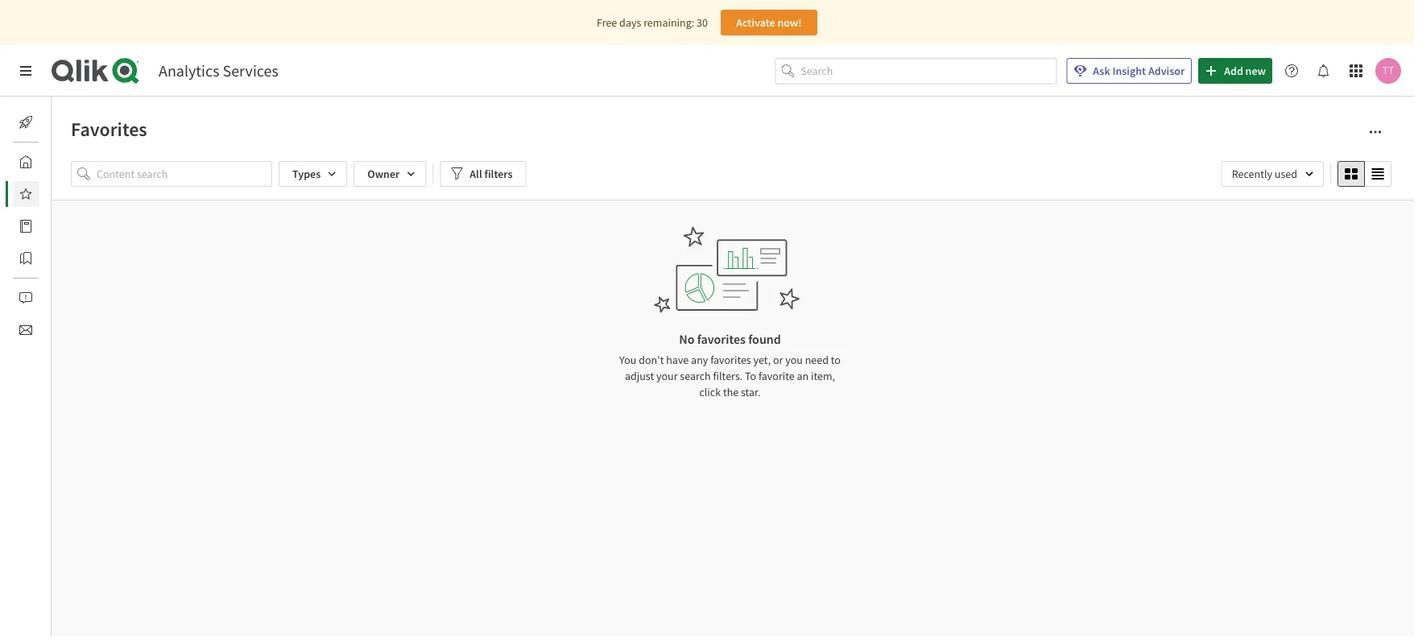 Task type: vqa. For each thing, say whether or not it's contained in the screenshot.
the rightmost the keys
no



Task type: locate. For each thing, give the bounding box(es) containing it.
free
[[597, 15, 617, 30]]

1 vertical spatial favorites
[[710, 353, 751, 367]]

more actions image
[[1369, 126, 1382, 139]]

item,
[[811, 369, 835, 383]]

add
[[1224, 64, 1243, 78]]

star.
[[741, 385, 761, 399]]

0 vertical spatial favorites
[[697, 331, 746, 347]]

ask insight advisor button
[[1066, 58, 1192, 84]]

recently
[[1232, 167, 1272, 181]]

ask insight advisor
[[1093, 64, 1185, 78]]

your
[[656, 369, 678, 383]]

analytics services
[[159, 61, 278, 81]]

no
[[679, 331, 695, 347]]

favorites
[[71, 117, 147, 141]]

all
[[470, 167, 482, 181]]

have
[[666, 353, 689, 367]]

catalog image
[[19, 220, 32, 233]]

add new
[[1224, 64, 1266, 78]]

owner button
[[354, 161, 426, 187]]

favorites
[[697, 331, 746, 347], [710, 353, 751, 367]]

recently used
[[1232, 167, 1297, 181]]

favorites up filters.
[[710, 353, 751, 367]]

Recently used field
[[1221, 161, 1324, 187]]

you
[[785, 353, 803, 367]]

filters region
[[71, 158, 1395, 190]]

yet,
[[753, 353, 771, 367]]

types
[[292, 167, 321, 181]]

collections image
[[19, 252, 32, 265]]

any
[[691, 353, 708, 367]]

no favorites found you don't have any favorites yet, or you need to adjust your search filters. to favorite an item, click the star.
[[619, 331, 841, 399]]

home image
[[19, 155, 32, 168]]

Search text field
[[801, 58, 1057, 84]]

search
[[680, 369, 711, 383]]

navigation pane element
[[0, 103, 80, 349]]

30
[[697, 15, 708, 30]]

used
[[1275, 167, 1297, 181]]

favorites up any
[[697, 331, 746, 347]]



Task type: describe. For each thing, give the bounding box(es) containing it.
the
[[723, 385, 739, 399]]

open sidebar menu image
[[19, 64, 32, 77]]

free days remaining: 30
[[597, 15, 708, 30]]

getting started image
[[19, 116, 32, 129]]

you
[[619, 353, 636, 367]]

new
[[1245, 64, 1266, 78]]

home
[[52, 155, 80, 169]]

filters
[[484, 167, 513, 181]]

favorite
[[759, 369, 795, 383]]

owner
[[367, 167, 400, 181]]

click
[[699, 385, 721, 399]]

insight
[[1113, 64, 1146, 78]]

don't
[[639, 353, 664, 367]]

to
[[831, 353, 841, 367]]

advisor
[[1148, 64, 1185, 78]]

activate now! link
[[721, 10, 817, 35]]

terry turtle image
[[1375, 58, 1401, 84]]

all filters
[[470, 167, 513, 181]]

to
[[745, 369, 756, 383]]

home link
[[13, 149, 80, 175]]

Content search text field
[[97, 161, 272, 187]]

all filters button
[[440, 161, 526, 187]]

activate
[[736, 15, 775, 30]]

services
[[223, 61, 278, 81]]

switch view group
[[1338, 161, 1392, 187]]

ask
[[1093, 64, 1110, 78]]

adjust
[[625, 369, 654, 383]]

now!
[[777, 15, 802, 30]]

found
[[748, 331, 781, 347]]

types button
[[279, 161, 347, 187]]

days
[[619, 15, 641, 30]]

analytics services element
[[159, 61, 278, 81]]

or
[[773, 353, 783, 367]]

activate now!
[[736, 15, 802, 30]]

searchbar element
[[775, 58, 1057, 84]]

add new button
[[1198, 58, 1272, 84]]

alerts image
[[19, 292, 32, 304]]

need
[[805, 353, 829, 367]]

subscriptions image
[[19, 324, 32, 337]]

analytics
[[159, 61, 219, 81]]

filters.
[[713, 369, 743, 383]]

remaining:
[[644, 15, 694, 30]]

an
[[797, 369, 809, 383]]



